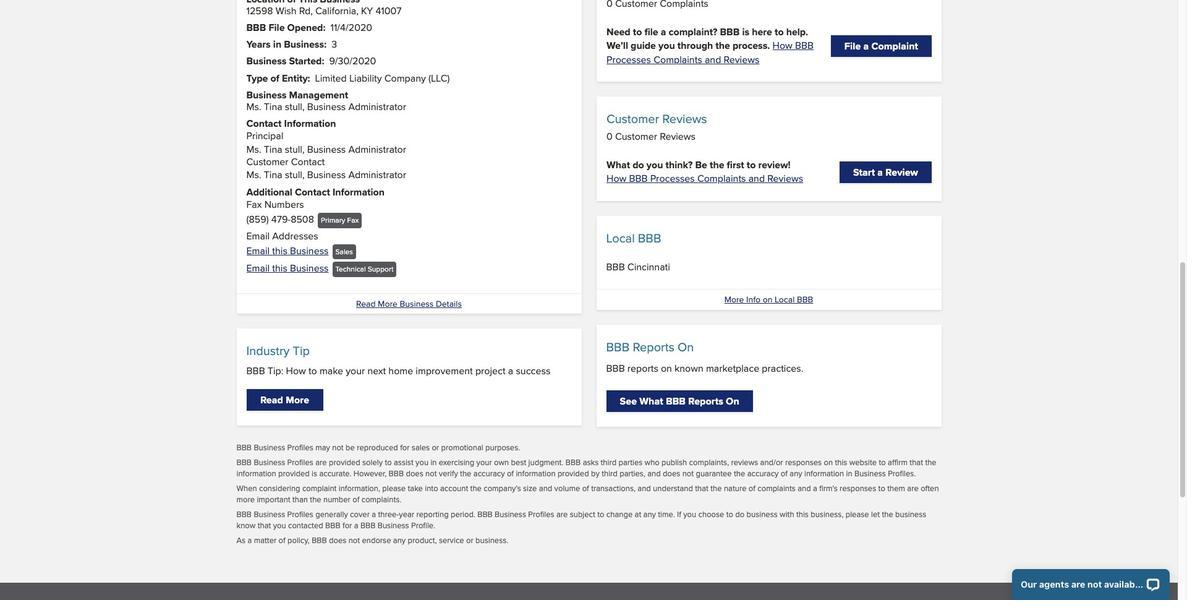 Task type: locate. For each thing, give the bounding box(es) containing it.
do inside what do you think? be the first to review! how bbb processes complaints and reviews
[[633, 158, 644, 172]]

profiles left may
[[287, 442, 314, 453]]

please
[[382, 483, 406, 494], [846, 509, 870, 520]]

2 how bbb processes complaints and reviews link from the top
[[607, 171, 803, 186]]

bbb inside industry tip bbb tip: how to make your next home improvement project a success
[[247, 364, 265, 378]]

1 tina from the top
[[264, 100, 282, 114]]

0 horizontal spatial are
[[316, 457, 327, 468]]

how bbb processes complaints and reviews link for need to file a complaint? bbb is here to help. we'll guide you through the process.
[[607, 38, 814, 66]]

1 email this business from the top
[[247, 244, 329, 258]]

more left info
[[725, 293, 744, 306]]

0 vertical spatial for
[[400, 442, 410, 453]]

on
[[763, 293, 773, 306], [661, 361, 672, 375], [824, 457, 833, 468]]

0 horizontal spatial fax
[[247, 197, 262, 211]]

on left the known
[[661, 361, 672, 375]]

does down publish
[[663, 468, 681, 479]]

tip
[[293, 342, 310, 360]]

(859)
[[247, 212, 269, 226]]

0 vertical spatial on
[[678, 338, 694, 356]]

liability
[[349, 71, 382, 85]]

what down 0 on the top right of the page
[[607, 158, 630, 172]]

1 vertical spatial complaints
[[697, 171, 746, 186]]

be
[[695, 158, 707, 172]]

2 vertical spatial any
[[393, 535, 406, 546]]

business,
[[811, 509, 844, 520]]

complaints down complaint?
[[654, 52, 702, 66]]

more inside 'read more' link
[[286, 393, 309, 407]]

provided up considering
[[278, 468, 310, 479]]

:
[[323, 20, 326, 35], [324, 37, 327, 51], [322, 54, 324, 68], [308, 71, 310, 85]]

9/30/2020
[[329, 54, 376, 68]]

responses down website at the bottom of page
[[840, 483, 877, 494]]

0 vertical spatial processes
[[607, 52, 651, 66]]

2 horizontal spatial on
[[824, 457, 833, 468]]

the down the exercising
[[460, 468, 472, 479]]

information up firm's
[[805, 468, 844, 479]]

0 vertical spatial reports
[[633, 338, 675, 356]]

1 horizontal spatial does
[[406, 468, 424, 479]]

information down the management
[[284, 116, 336, 131]]

1 vertical spatial is
[[312, 468, 317, 479]]

a
[[661, 25, 666, 39], [864, 39, 869, 53], [878, 165, 883, 179], [508, 364, 514, 378], [813, 483, 818, 494], [372, 509, 376, 520], [354, 520, 359, 531], [248, 535, 252, 546]]

processes down need
[[607, 52, 651, 66]]

2 vertical spatial contact
[[295, 185, 330, 199]]

help.
[[786, 25, 808, 39]]

customer down principal
[[247, 155, 289, 169]]

0 horizontal spatial is
[[312, 468, 317, 479]]

local up bbb cincinnati
[[607, 229, 635, 247]]

0 vertical spatial fax
[[247, 197, 262, 211]]

3 tina from the top
[[264, 168, 282, 182]]

2 vertical spatial email
[[247, 261, 270, 275]]

0 vertical spatial on
[[763, 293, 773, 306]]

more
[[237, 494, 255, 505]]

0 horizontal spatial reports
[[633, 338, 675, 356]]

12598 wish rd, california, ky 41007
[[247, 4, 402, 18]]

0 vertical spatial responses
[[786, 457, 822, 468]]

1 information from the left
[[237, 468, 276, 479]]

2 horizontal spatial are
[[908, 483, 919, 494]]

known
[[675, 361, 704, 375]]

for up assist
[[400, 442, 410, 453]]

0 vertical spatial your
[[346, 364, 365, 378]]

to left the affirm
[[879, 457, 886, 468]]

as
[[237, 535, 246, 546]]

stull, up additional contact information
[[285, 168, 305, 182]]

endorse
[[362, 535, 391, 546]]

a inside industry tip bbb tip: how to make your next home improvement project a success
[[508, 364, 514, 378]]

does up take
[[406, 468, 424, 479]]

parties
[[619, 457, 643, 468]]

0 horizontal spatial please
[[382, 483, 406, 494]]

0 vertical spatial do
[[633, 158, 644, 172]]

more down support
[[378, 297, 398, 310]]

1 vertical spatial stull,
[[285, 142, 305, 156]]

information down judgment. in the left of the page
[[516, 468, 556, 479]]

a right as
[[248, 535, 252, 546]]

2 vertical spatial tina
[[264, 168, 282, 182]]

0 horizontal spatial business
[[747, 509, 778, 520]]

2 horizontal spatial any
[[790, 468, 803, 479]]

on right info
[[763, 293, 773, 306]]

to inside industry tip bbb tip: how to make your next home improvement project a success
[[309, 364, 317, 378]]

more info on local bbb link
[[725, 293, 814, 306]]

0 horizontal spatial local
[[607, 229, 635, 247]]

responses right and/or
[[786, 457, 822, 468]]

california,
[[315, 4, 359, 18]]

and inside what do you think? be the first to review! how bbb processes complaints and reviews
[[749, 171, 765, 186]]

period.
[[451, 509, 476, 520]]

information up when
[[237, 468, 276, 479]]

0 horizontal spatial provided
[[278, 468, 310, 479]]

reviews inside what do you think? be the first to review! how bbb processes complaints and reviews
[[768, 171, 803, 186]]

of down best
[[507, 468, 514, 479]]

: down 12598 wish rd, california, ky 41007
[[323, 20, 326, 35]]

are left subject
[[557, 509, 568, 520]]

in left the exercising
[[431, 457, 437, 468]]

0 vertical spatial how bbb processes complaints and reviews link
[[607, 38, 814, 66]]

local right info
[[775, 293, 795, 306]]

0 vertical spatial or
[[432, 442, 439, 453]]

considering
[[259, 483, 300, 494]]

the right be
[[710, 158, 724, 172]]

the
[[716, 38, 730, 53], [710, 158, 724, 172], [926, 457, 937, 468], [460, 468, 472, 479], [734, 468, 746, 479], [470, 483, 482, 494], [711, 483, 722, 494], [310, 494, 321, 505], [882, 509, 894, 520]]

fax numbers
[[247, 197, 304, 211]]

parties,
[[620, 468, 646, 479]]

in right years
[[273, 37, 282, 51]]

that up "matter"
[[258, 520, 271, 531]]

1 vertical spatial email this business button
[[247, 261, 329, 275]]

do left the "think?"
[[633, 158, 644, 172]]

or right service
[[466, 535, 474, 546]]

asks
[[583, 457, 599, 468]]

1 vertical spatial are
[[908, 483, 919, 494]]

that down guarantee
[[695, 483, 709, 494]]

read for read more
[[260, 393, 283, 407]]

provided
[[329, 457, 360, 468], [278, 468, 310, 479], [558, 468, 589, 479]]

bbb inside how bbb processes complaints and reviews
[[795, 38, 814, 53]]

0 horizontal spatial file
[[269, 20, 285, 35]]

please left let
[[846, 509, 870, 520]]

to right subject
[[598, 509, 605, 520]]

a right file
[[661, 25, 666, 39]]

0 vertical spatial file
[[269, 20, 285, 35]]

1 ms. from the top
[[247, 100, 261, 114]]

need
[[607, 25, 630, 39]]

reports
[[628, 361, 659, 375]]

how bbb processes complaints and reviews link
[[607, 38, 814, 66], [607, 171, 803, 186]]

0 vertical spatial is
[[742, 25, 749, 39]]

email this business button
[[247, 244, 329, 258], [247, 261, 329, 275]]

is inside need to file a complaint? bbb is here to help. we'll guide you through the process.
[[742, 25, 749, 39]]

exercising
[[439, 457, 475, 468]]

not up the "into"
[[426, 468, 437, 479]]

how down 0 on the top right of the page
[[607, 171, 626, 186]]

to left the them
[[879, 483, 886, 494]]

support
[[368, 264, 394, 274]]

2 horizontal spatial information
[[805, 468, 844, 479]]

on inside bbb business profiles may not be reproduced for sales or promotional purposes. bbb business profiles are provided solely to assist you in exercising your own best judgment. bbb asks third parties who publish complaints, reviews and/or responses on this website to affirm that the information provided is accurate. however, bbb does not verify the accuracy of information provided by third parties, and does not guarantee the accuracy of any information in business profiles. when considering complaint information, please take into account the company's size and volume of transactions, and understand that the nature of complaints and a firm's responses to them are often more important than the number of complaints. bbb business profiles generally cover a three-year reporting period. bbb business profiles are subject to change at any time. if you choose to do business with this business, please let the business know that you contacted bbb for a bbb business profile. as a matter of policy, bbb does not endorse any product, service or business.
[[824, 457, 833, 468]]

1 horizontal spatial responses
[[840, 483, 877, 494]]

to inside what do you think? be the first to review! how bbb processes complaints and reviews
[[747, 158, 756, 172]]

3 administrator from the top
[[349, 168, 406, 182]]

own
[[494, 457, 509, 468]]

please up complaints.
[[382, 483, 406, 494]]

file left complaint
[[845, 39, 861, 53]]

accuracy down and/or
[[748, 468, 779, 479]]

0 horizontal spatial that
[[258, 520, 271, 531]]

0 horizontal spatial accuracy
[[474, 468, 505, 479]]

1 horizontal spatial do
[[736, 509, 745, 520]]

2 email this business from the top
[[247, 261, 329, 275]]

1 horizontal spatial are
[[557, 509, 568, 520]]

more info on local bbb
[[725, 293, 814, 306]]

here
[[752, 25, 772, 39]]

1 horizontal spatial file
[[845, 39, 861, 53]]

0 horizontal spatial what
[[607, 158, 630, 172]]

we'll
[[607, 38, 628, 53]]

1 vertical spatial ms.
[[247, 142, 261, 156]]

0 vertical spatial please
[[382, 483, 406, 494]]

reviews
[[731, 457, 759, 468]]

next
[[368, 364, 386, 378]]

1 vertical spatial tina
[[264, 142, 282, 156]]

business
[[747, 509, 778, 520], [896, 509, 927, 520]]

2 email this business button from the top
[[247, 261, 329, 275]]

1 how bbb processes complaints and reviews link from the top
[[607, 38, 814, 66]]

2 vertical spatial stull,
[[285, 168, 305, 182]]

1 vertical spatial processes
[[650, 171, 695, 186]]

1 vertical spatial email this business
[[247, 261, 329, 275]]

a right cover
[[372, 509, 376, 520]]

2 horizontal spatial that
[[910, 457, 924, 468]]

limited
[[315, 71, 347, 85]]

and down parties, on the bottom right
[[638, 483, 651, 494]]

what inside what do you think? be the first to review! how bbb processes complaints and reviews
[[607, 158, 630, 172]]

0 vertical spatial tina
[[264, 100, 282, 114]]

be
[[346, 442, 355, 453]]

reports down the known
[[689, 394, 724, 408]]

industry
[[247, 342, 290, 360]]

ms.
[[247, 100, 261, 114], [247, 142, 261, 156], [247, 168, 261, 182]]

1 horizontal spatial read
[[356, 297, 376, 310]]

are right the them
[[908, 483, 919, 494]]

administrator
[[349, 100, 406, 114], [349, 142, 406, 156], [349, 168, 406, 182]]

your left own
[[477, 457, 492, 468]]

email for technical support
[[247, 261, 270, 275]]

1 vertical spatial for
[[343, 520, 352, 531]]

in
[[273, 37, 282, 51], [431, 457, 437, 468], [847, 468, 853, 479]]

2 horizontal spatial in
[[847, 468, 853, 479]]

and right 'size'
[[539, 483, 553, 494]]

1 horizontal spatial more
[[378, 297, 398, 310]]

1 vertical spatial administrator
[[349, 142, 406, 156]]

contact down type
[[247, 116, 282, 131]]

third right asks
[[601, 457, 617, 468]]

tina
[[264, 100, 282, 114], [264, 142, 282, 156], [264, 168, 282, 182]]

are
[[316, 457, 327, 468], [908, 483, 919, 494], [557, 509, 568, 520]]

1 vertical spatial on
[[726, 394, 740, 408]]

success
[[516, 364, 551, 378]]

1 vertical spatial read
[[260, 393, 283, 407]]

of inside bbb file opened : 11/4/2020 years in business : 3 business started : 9/30/2020 type of entity : limited liability company (llc) business management ms. tina stull, business administrator contact information principal ms. tina stull, business administrator customer contact ms. tina stull, business administrator
[[271, 71, 280, 85]]

any right endorse
[[393, 535, 406, 546]]

0 vertical spatial stull,
[[285, 100, 305, 114]]

does
[[406, 468, 424, 479], [663, 468, 681, 479], [329, 535, 347, 546]]

on inside bbb reports on bbb reports on known marketplace practices.
[[661, 361, 672, 375]]

1 horizontal spatial your
[[477, 457, 492, 468]]

complaint
[[302, 483, 337, 494]]

1 horizontal spatial accuracy
[[748, 468, 779, 479]]

0 vertical spatial administrator
[[349, 100, 406, 114]]

contact
[[247, 116, 282, 131], [291, 155, 325, 169], [295, 185, 330, 199]]

0 vertical spatial email this business
[[247, 244, 329, 258]]

0
[[607, 129, 613, 143]]

read inside 'read more' link
[[260, 393, 283, 407]]

1 vertical spatial how bbb processes complaints and reviews link
[[607, 171, 803, 186]]

your inside bbb business profiles may not be reproduced for sales or promotional purposes. bbb business profiles are provided solely to assist you in exercising your own best judgment. bbb asks third parties who publish complaints, reviews and/or responses on this website to affirm that the information provided is accurate. however, bbb does not verify the accuracy of information provided by third parties, and does not guarantee the accuracy of any information in business profiles. when considering complaint information, please take into account the company's size and volume of transactions, and understand that the nature of complaints and a firm's responses to them are often more important than the number of complaints. bbb business profiles generally cover a three-year reporting period. bbb business profiles are subject to change at any time. if you choose to do business with this business, please let the business know that you contacted bbb for a bbb business profile. as a matter of policy, bbb does not endorse any product, service or business.
[[477, 457, 492, 468]]

bbb cincinnati
[[607, 260, 670, 274]]

0 vertical spatial complaints
[[654, 52, 702, 66]]

to left make
[[309, 364, 317, 378]]

how bbb processes complaints and reviews link for what do you think? be the first to review!
[[607, 171, 803, 186]]

2 vertical spatial how
[[286, 364, 306, 378]]

read down tip:
[[260, 393, 283, 407]]

the right through
[[716, 38, 730, 53]]

1 horizontal spatial local
[[775, 293, 795, 306]]

1 stull, from the top
[[285, 100, 305, 114]]

is
[[742, 25, 749, 39], [312, 468, 317, 479]]

complaints.
[[362, 494, 402, 505]]

2 horizontal spatial provided
[[558, 468, 589, 479]]

you down sales at the bottom
[[416, 457, 429, 468]]

0 horizontal spatial your
[[346, 364, 365, 378]]

any up complaints
[[790, 468, 803, 479]]

processes inside what do you think? be the first to review! how bbb processes complaints and reviews
[[650, 171, 695, 186]]

0 horizontal spatial more
[[286, 393, 309, 407]]

the inside need to file a complaint? bbb is here to help. we'll guide you through the process.
[[716, 38, 730, 53]]

often
[[921, 483, 939, 494]]

company
[[385, 71, 426, 85]]

nature
[[724, 483, 747, 494]]

bbb
[[247, 20, 266, 35], [720, 25, 740, 39], [795, 38, 814, 53], [629, 171, 648, 186], [638, 229, 662, 247], [607, 260, 625, 274], [797, 293, 814, 306], [607, 338, 630, 356], [607, 361, 625, 375], [247, 364, 265, 378], [666, 394, 686, 408], [237, 442, 252, 453], [237, 457, 252, 468], [566, 457, 581, 468], [389, 468, 404, 479], [237, 509, 252, 520], [478, 509, 493, 520], [325, 520, 341, 531], [361, 520, 376, 531], [312, 535, 327, 546]]

41007
[[376, 4, 402, 18]]

1 horizontal spatial what
[[640, 394, 664, 408]]

1 horizontal spatial how
[[607, 171, 626, 186]]

stull, right principal
[[285, 142, 305, 156]]

1 horizontal spatial that
[[695, 483, 709, 494]]

: left 3
[[324, 37, 327, 51]]

on up firm's
[[824, 457, 833, 468]]

read down technical support
[[356, 297, 376, 310]]

on down marketplace
[[726, 394, 740, 408]]

you right file
[[659, 38, 675, 53]]

1 vertical spatial on
[[661, 361, 672, 375]]

how right here
[[773, 38, 793, 53]]

1 vertical spatial that
[[695, 483, 709, 494]]

account
[[440, 483, 468, 494]]

profiles
[[287, 442, 314, 453], [287, 457, 314, 468], [287, 509, 314, 520], [528, 509, 555, 520]]

2 vertical spatial administrator
[[349, 168, 406, 182]]

2 email from the top
[[247, 244, 270, 258]]

promotional
[[441, 442, 484, 453]]

cover
[[350, 509, 370, 520]]

or
[[432, 442, 439, 453], [466, 535, 474, 546]]

1 vertical spatial your
[[477, 457, 492, 468]]

reports inside bbb reports on bbb reports on known marketplace practices.
[[633, 338, 675, 356]]

2 vertical spatial are
[[557, 509, 568, 520]]

2 horizontal spatial does
[[663, 468, 681, 479]]

1 horizontal spatial business
[[896, 509, 927, 520]]

you inside what do you think? be the first to review! how bbb processes complaints and reviews
[[647, 158, 663, 172]]

complaint
[[872, 39, 918, 53]]

are down may
[[316, 457, 327, 468]]

business down the them
[[896, 509, 927, 520]]

1 vertical spatial please
[[846, 509, 870, 520]]

complaints right the "think?"
[[697, 171, 746, 186]]

business left with
[[747, 509, 778, 520]]

in down website at the bottom of page
[[847, 468, 853, 479]]

complaints inside what do you think? be the first to review! how bbb processes complaints and reviews
[[697, 171, 746, 186]]

in inside bbb file opened : 11/4/2020 years in business : 3 business started : 9/30/2020 type of entity : limited liability company (llc) business management ms. tina stull, business administrator contact information principal ms. tina stull, business administrator customer contact ms. tina stull, business administrator
[[273, 37, 282, 51]]

a right project
[[508, 364, 514, 378]]

2 business from the left
[[896, 509, 927, 520]]

3 email from the top
[[247, 261, 270, 275]]

you left the "think?"
[[647, 158, 663, 172]]

on up the known
[[678, 338, 694, 356]]

responses
[[786, 457, 822, 468], [840, 483, 877, 494]]

: up limited
[[322, 54, 324, 68]]

is up the complaint
[[312, 468, 317, 479]]

0 vertical spatial how
[[773, 38, 793, 53]]

that up profiles.
[[910, 457, 924, 468]]

any
[[790, 468, 803, 479], [644, 509, 656, 520], [393, 535, 406, 546]]

however,
[[354, 468, 387, 479]]

1 vertical spatial how
[[607, 171, 626, 186]]

1 vertical spatial do
[[736, 509, 745, 520]]

details
[[436, 297, 462, 310]]

best
[[511, 457, 527, 468]]

size
[[523, 483, 537, 494]]

1 email this business button from the top
[[247, 244, 329, 258]]

make
[[320, 364, 343, 378]]

not left endorse
[[349, 535, 360, 546]]

take
[[408, 483, 423, 494]]

accuracy down own
[[474, 468, 505, 479]]

stull,
[[285, 100, 305, 114], [285, 142, 305, 156], [285, 168, 305, 182]]

1 horizontal spatial on
[[763, 293, 773, 306]]

1 vertical spatial information
[[333, 185, 385, 199]]

start a review link
[[840, 161, 932, 183]]

contact up '8508'
[[295, 185, 330, 199]]

2 tina from the top
[[264, 142, 282, 156]]

0 horizontal spatial or
[[432, 442, 439, 453]]

0 horizontal spatial on
[[661, 361, 672, 375]]

0 vertical spatial any
[[790, 468, 803, 479]]

more down tip
[[286, 393, 309, 407]]

1 business from the left
[[747, 509, 778, 520]]

1 vertical spatial what
[[640, 394, 664, 408]]



Task type: describe. For each thing, give the bounding box(es) containing it.
is inside bbb business profiles may not be reproduced for sales or promotional purposes. bbb business profiles are provided solely to assist you in exercising your own best judgment. bbb asks third parties who publish complaints, reviews and/or responses on this website to affirm that the information provided is accurate. however, bbb does not verify the accuracy of information provided by third parties, and does not guarantee the accuracy of any information in business profiles. when considering complaint information, please take into account the company's size and volume of transactions, and understand that the nature of complaints and a firm's responses to them are often more important than the number of complaints. bbb business profiles generally cover a three-year reporting period. bbb business profiles are subject to change at any time. if you choose to do business with this business, please let the business know that you contacted bbb for a bbb business profile. as a matter of policy, bbb does not endorse any product, service or business.
[[312, 468, 317, 479]]

and inside how bbb processes complaints and reviews
[[705, 52, 721, 66]]

know
[[237, 520, 256, 531]]

bbb reports on bbb reports on known marketplace practices.
[[607, 338, 804, 375]]

reproduced
[[357, 442, 398, 453]]

1 vertical spatial any
[[644, 509, 656, 520]]

profiles up the complaint
[[287, 457, 314, 468]]

how inside how bbb processes complaints and reviews
[[773, 38, 793, 53]]

2 horizontal spatial more
[[725, 293, 744, 306]]

1 vertical spatial contact
[[291, 155, 325, 169]]

subject
[[570, 509, 596, 520]]

wish
[[276, 4, 297, 18]]

accurate.
[[319, 468, 352, 479]]

profiles down 'size'
[[528, 509, 555, 520]]

matter
[[254, 535, 277, 546]]

with
[[780, 509, 795, 520]]

them
[[888, 483, 906, 494]]

principal
[[247, 129, 283, 143]]

1 horizontal spatial in
[[431, 457, 437, 468]]

0 vertical spatial customer
[[607, 109, 659, 127]]

read for read more business details
[[356, 297, 376, 310]]

number
[[324, 494, 351, 505]]

0 vertical spatial local
[[607, 229, 635, 247]]

of right volume at bottom
[[583, 483, 589, 494]]

understand
[[653, 483, 693, 494]]

more for read more business details
[[378, 297, 398, 310]]

1 horizontal spatial for
[[400, 442, 410, 453]]

sales
[[336, 246, 353, 257]]

affirm
[[888, 457, 908, 468]]

technical
[[336, 264, 366, 274]]

not down publish
[[683, 468, 694, 479]]

technical support
[[336, 264, 394, 274]]

information,
[[339, 483, 380, 494]]

choose
[[699, 509, 725, 520]]

of right nature
[[749, 483, 756, 494]]

and down who
[[648, 468, 661, 479]]

3 ms. from the top
[[247, 168, 261, 182]]

do inside bbb business profiles may not be reproduced for sales or promotional purposes. bbb business profiles are provided solely to assist you in exercising your own best judgment. bbb asks third parties who publish complaints, reviews and/or responses on this website to affirm that the information provided is accurate. however, bbb does not verify the accuracy of information provided by third parties, and does not guarantee the accuracy of any information in business profiles. when considering complaint information, please take into account the company's size and volume of transactions, and understand that the nature of complaints and a firm's responses to them are often more important than the number of complaints. bbb business profiles generally cover a three-year reporting period. bbb business profiles are subject to change at any time. if you choose to do business with this business, please let the business know that you contacted bbb for a bbb business profile. as a matter of policy, bbb does not endorse any product, service or business.
[[736, 509, 745, 520]]

the down reviews at the right bottom
[[734, 468, 746, 479]]

1 vertical spatial customer
[[615, 129, 657, 143]]

a left firm's
[[813, 483, 818, 494]]

additional contact information
[[247, 185, 385, 199]]

1 horizontal spatial on
[[726, 394, 740, 408]]

1 vertical spatial reports
[[689, 394, 724, 408]]

improvement
[[416, 364, 473, 378]]

review
[[886, 165, 918, 179]]

0 horizontal spatial responses
[[786, 457, 822, 468]]

generally
[[316, 509, 348, 520]]

guide
[[631, 38, 656, 53]]

what do you think? be the first to review! how bbb processes complaints and reviews
[[607, 158, 803, 186]]

and left firm's
[[798, 483, 811, 494]]

processes inside how bbb processes complaints and reviews
[[607, 52, 651, 66]]

tip:
[[268, 364, 284, 378]]

need to file a complaint? bbb is here to help. we'll guide you through the process.
[[607, 25, 808, 53]]

1 administrator from the top
[[349, 100, 406, 114]]

how inside industry tip bbb tip: how to make your next home improvement project a success
[[286, 364, 306, 378]]

see what bbb reports on
[[620, 394, 740, 408]]

years
[[247, 37, 271, 51]]

to left file
[[633, 25, 642, 39]]

1 email from the top
[[247, 229, 270, 243]]

0 horizontal spatial for
[[343, 520, 352, 531]]

1 horizontal spatial please
[[846, 509, 870, 520]]

home
[[389, 364, 413, 378]]

1 horizontal spatial provided
[[329, 457, 360, 468]]

2 ms. from the top
[[247, 142, 261, 156]]

publish
[[662, 457, 687, 468]]

479-
[[271, 212, 291, 226]]

1 vertical spatial file
[[845, 39, 861, 53]]

0 horizontal spatial does
[[329, 535, 347, 546]]

2 accuracy from the left
[[748, 468, 779, 479]]

0 vertical spatial that
[[910, 457, 924, 468]]

additional
[[247, 185, 293, 199]]

to right choose
[[727, 509, 734, 520]]

may
[[316, 442, 330, 453]]

2 stull, from the top
[[285, 142, 305, 156]]

practices.
[[762, 361, 804, 375]]

a down cover
[[354, 520, 359, 531]]

first
[[727, 158, 744, 172]]

bbb inside bbb file opened : 11/4/2020 years in business : 3 business started : 9/30/2020 type of entity : limited liability company (llc) business management ms. tina stull, business administrator contact information principal ms. tina stull, business administrator customer contact ms. tina stull, business administrator
[[247, 20, 266, 35]]

0 vertical spatial are
[[316, 457, 327, 468]]

judgment.
[[529, 457, 564, 468]]

of down information,
[[353, 494, 360, 505]]

you up "matter"
[[273, 520, 286, 531]]

1 accuracy from the left
[[474, 468, 505, 479]]

3 stull, from the top
[[285, 168, 305, 182]]

and/or
[[761, 457, 784, 468]]

(859) 479-8508
[[247, 212, 314, 226]]

1 vertical spatial or
[[466, 535, 474, 546]]

to left assist
[[385, 457, 392, 468]]

the right let
[[882, 509, 894, 520]]

volume
[[555, 483, 580, 494]]

you inside need to file a complaint? bbb is here to help. we'll guide you through the process.
[[659, 38, 675, 53]]

bbb inside need to file a complaint? bbb is here to help. we'll guide you through the process.
[[720, 25, 740, 39]]

year
[[399, 509, 415, 520]]

email for sales
[[247, 244, 270, 258]]

3
[[332, 37, 337, 51]]

the right account in the bottom of the page
[[470, 483, 482, 494]]

when
[[237, 483, 257, 494]]

ky
[[361, 4, 373, 18]]

reviews inside how bbb processes complaints and reviews
[[724, 52, 760, 66]]

read more business details link
[[356, 297, 462, 310]]

numbers
[[265, 197, 304, 211]]

management
[[289, 88, 348, 102]]

you right if in the right bottom of the page
[[684, 509, 697, 520]]

cincinnati
[[628, 260, 670, 274]]

file
[[645, 25, 658, 39]]

third right by
[[602, 468, 618, 479]]

read more link
[[247, 389, 323, 411]]

complaints inside how bbb processes complaints and reviews
[[654, 52, 702, 66]]

11/4/2020
[[331, 20, 372, 35]]

to right here
[[775, 25, 784, 39]]

sales
[[412, 442, 430, 453]]

bbb inside what do you think? be the first to review! how bbb processes complaints and reviews
[[629, 171, 648, 186]]

file inside bbb file opened : 11/4/2020 years in business : 3 business started : 9/30/2020 type of entity : limited liability company (llc) business management ms. tina stull, business administrator contact information principal ms. tina stull, business administrator customer contact ms. tina stull, business administrator
[[269, 20, 285, 35]]

on inside bbb reports on bbb reports on known marketplace practices.
[[678, 338, 694, 356]]

2 vertical spatial that
[[258, 520, 271, 531]]

addresses
[[272, 229, 318, 243]]

of left "policy,"
[[279, 535, 286, 546]]

a right the start
[[878, 165, 883, 179]]

the inside what do you think? be the first to review! how bbb processes complaints and reviews
[[710, 158, 724, 172]]

file a complaint
[[845, 39, 918, 53]]

the up often at the bottom of page
[[926, 457, 937, 468]]

guarantee
[[696, 468, 732, 479]]

a inside need to file a complaint? bbb is here to help. we'll guide you through the process.
[[661, 25, 666, 39]]

marketplace
[[706, 361, 760, 375]]

company's
[[484, 483, 521, 494]]

purposes.
[[486, 442, 520, 453]]

0 horizontal spatial any
[[393, 535, 406, 546]]

email this business button for sales
[[247, 244, 329, 258]]

into
[[425, 483, 438, 494]]

1 horizontal spatial fax
[[347, 215, 359, 225]]

how bbb processes complaints and reviews
[[607, 38, 814, 66]]

how inside what do you think? be the first to review! how bbb processes complaints and reviews
[[607, 171, 626, 186]]

1 vertical spatial responses
[[840, 483, 877, 494]]

complaint?
[[669, 25, 718, 39]]

profile.
[[411, 520, 436, 531]]

the down guarantee
[[711, 483, 722, 494]]

service
[[439, 535, 464, 546]]

solely
[[363, 457, 383, 468]]

read more business details
[[356, 297, 462, 310]]

policy,
[[288, 535, 310, 546]]

read more
[[260, 393, 309, 407]]

industry tip bbb tip: how to make your next home improvement project a success
[[247, 342, 551, 378]]

email this business button for technical support
[[247, 261, 329, 275]]

email addresses
[[247, 229, 318, 243]]

rd,
[[299, 4, 313, 18]]

file a complaint link
[[831, 35, 932, 57]]

your inside industry tip bbb tip: how to make your next home improvement project a success
[[346, 364, 365, 378]]

process.
[[733, 38, 770, 53]]

customer inside bbb file opened : 11/4/2020 years in business : 3 business started : 9/30/2020 type of entity : limited liability company (llc) business management ms. tina stull, business administrator contact information principal ms. tina stull, business administrator customer contact ms. tina stull, business administrator
[[247, 155, 289, 169]]

of up complaints
[[781, 468, 788, 479]]

email this business for technical support
[[247, 261, 329, 275]]

entity
[[282, 71, 308, 85]]

a left complaint
[[864, 39, 869, 53]]

customer reviews 0 customer reviews
[[607, 109, 707, 143]]

reporting
[[417, 509, 449, 520]]

business.
[[476, 535, 509, 546]]

3 information from the left
[[805, 468, 844, 479]]

info
[[747, 293, 761, 306]]

0 vertical spatial contact
[[247, 116, 282, 131]]

not left 'be'
[[332, 442, 344, 453]]

profiles up the "contacted"
[[287, 509, 314, 520]]

information inside bbb file opened : 11/4/2020 years in business : 3 business started : 9/30/2020 type of entity : limited liability company (llc) business management ms. tina stull, business administrator contact information principal ms. tina stull, business administrator customer contact ms. tina stull, business administrator
[[284, 116, 336, 131]]

the down the complaint
[[310, 494, 321, 505]]

8508
[[291, 212, 314, 226]]

bbb business profiles may not be reproduced for sales or promotional purposes. bbb business profiles are provided solely to assist you in exercising your own best judgment. bbb asks third parties who publish complaints, reviews and/or responses on this website to affirm that the information provided is accurate. however, bbb does not verify the accuracy of information provided by third parties, and does not guarantee the accuracy of any information in business profiles. when considering complaint information, please take into account the company's size and volume of transactions, and understand that the nature of complaints and a firm's responses to them are often more important than the number of complaints. bbb business profiles generally cover a three-year reporting period. bbb business profiles are subject to change at any time. if you choose to do business with this business, please let the business know that you contacted bbb for a bbb business profile. as a matter of policy, bbb does not endorse any product, service or business.
[[237, 442, 939, 546]]

three-
[[378, 509, 399, 520]]

firm's
[[820, 483, 838, 494]]

: down started
[[308, 71, 310, 85]]

assist
[[394, 457, 414, 468]]

2 information from the left
[[516, 468, 556, 479]]

2 administrator from the top
[[349, 142, 406, 156]]

type
[[247, 71, 268, 85]]

(llc)
[[429, 71, 450, 85]]

more for read more
[[286, 393, 309, 407]]

email this business for sales
[[247, 244, 329, 258]]



Task type: vqa. For each thing, say whether or not it's contained in the screenshot.
topmost The And
no



